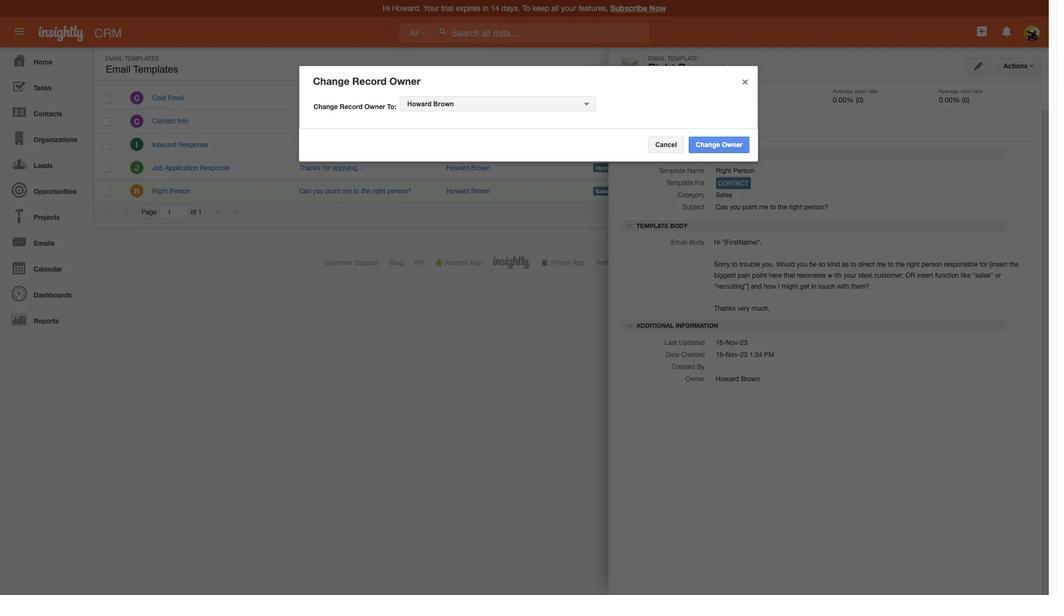 Task type: locate. For each thing, give the bounding box(es) containing it.
c left cold
[[134, 93, 140, 103]]

16-nov-23 1:34 pm cell
[[898, 87, 994, 110], [898, 133, 994, 156]]

(0) inside average click rate 0.00% (0)
[[963, 95, 970, 104]]

0% inside c row
[[826, 95, 835, 102]]

0.00% inside average open rate 0.00% (0)
[[833, 95, 855, 104]]

1 horizontal spatial body
[[690, 238, 705, 246]]

1 vertical spatial response
[[200, 164, 230, 171]]

1 horizontal spatial can
[[717, 203, 729, 211]]

of right the terms
[[616, 258, 622, 266]]

sales cell down hiring at the right of page
[[585, 180, 668, 203]]

details
[[628, 122, 649, 129], [691, 151, 716, 158]]

Search this list... text field
[[626, 55, 750, 72]]

person down application in the top of the page
[[170, 187, 191, 195]]

16-nov-23 1:34 pm cell for i
[[898, 133, 994, 156]]

(0)
[[857, 95, 864, 104], [963, 95, 970, 104]]

2 vertical spatial howard brown link
[[447, 187, 491, 195]]

pm inside i row
[[954, 140, 964, 148]]

terms
[[596, 258, 614, 266]]

as
[[843, 260, 849, 268]]

for for contacting
[[323, 140, 331, 148]]

me down applying...
[[343, 187, 352, 195]]

i up j link
[[136, 140, 138, 149]]

howard inside button
[[408, 100, 432, 107]]

brown
[[472, 94, 491, 102], [434, 100, 454, 107], [472, 164, 491, 171], [472, 187, 491, 195], [742, 375, 761, 382]]

16-nov-23 1:34 pm
[[906, 94, 964, 102], [906, 140, 964, 148], [717, 350, 775, 358]]

delivered
[[727, 88, 750, 94]]

1:34 down much,
[[750, 350, 763, 358]]

c link left cold
[[130, 91, 144, 104]]

1 horizontal spatial app
[[573, 258, 585, 266]]

change up have
[[313, 75, 350, 87]]

pm inside c row
[[954, 94, 964, 102]]

0 vertical spatial c
[[134, 93, 140, 103]]

1 horizontal spatial details
[[691, 151, 716, 158]]

body left hi
[[690, 238, 705, 246]]

0 vertical spatial right
[[649, 61, 676, 75]]

or
[[996, 271, 1002, 279]]

contact down template for
[[676, 187, 700, 195]]

0 vertical spatial 16-nov-23 1:34 pm cell
[[898, 87, 994, 110]]

howard brown inside the r row
[[447, 187, 491, 195]]

leads
[[34, 161, 53, 169]]

howard brown inside 'j' row
[[447, 164, 491, 171]]

0 horizontal spatial rate
[[869, 88, 879, 94]]

service
[[623, 258, 645, 266]]

average for average click rate 0.00% (0)
[[940, 88, 960, 94]]

0 horizontal spatial me
[[343, 187, 352, 195]]

time
[[338, 94, 351, 102]]

email template
[[649, 55, 698, 62]]

additional information
[[635, 322, 719, 329]]

pm down average click rate 0.00% (0)
[[954, 140, 964, 148]]

sales inside c row
[[596, 95, 612, 102]]

1 horizontal spatial person?
[[805, 203, 829, 211]]

0 vertical spatial howard brown link
[[447, 94, 491, 102]]

might
[[782, 282, 799, 290]]

leads link
[[3, 151, 88, 177]]

body for email body
[[690, 238, 705, 246]]

0 vertical spatial i
[[136, 140, 138, 149]]

point down the thanks for applying...
[[326, 187, 341, 195]]

0 vertical spatial created
[[682, 350, 705, 358]]

0 vertical spatial change
[[313, 75, 350, 87]]

0 vertical spatial pm
[[954, 94, 964, 102]]

c
[[134, 93, 140, 103], [134, 117, 140, 126]]

2 average from the left
[[940, 88, 960, 94]]

you left be
[[797, 260, 808, 268]]

thanks up the thanks for applying...
[[299, 140, 321, 148]]

0.00% for average open rate 0.00% (0)
[[833, 95, 855, 104]]

0.00% inside average click rate 0.00% (0)
[[940, 95, 961, 104]]

howard for r
[[447, 187, 470, 195]]

1 vertical spatial right
[[790, 203, 803, 211]]

data
[[709, 258, 723, 266]]

pain
[[738, 271, 751, 279]]

thanks inside c row
[[299, 117, 321, 125]]

notifications image
[[1001, 25, 1014, 38]]

2 horizontal spatial person
[[734, 167, 755, 174]]

0 vertical spatial sales cell
[[585, 87, 668, 110]]

2 vertical spatial pm
[[765, 350, 775, 358]]

response
[[179, 140, 208, 148], [200, 164, 230, 171]]

name up the for
[[688, 167, 705, 174]]

response right application in the top of the page
[[200, 164, 230, 171]]

row group containing c
[[94, 87, 1022, 203]]

subscribe now link
[[611, 4, 667, 13]]

1 app from the left
[[470, 258, 482, 266]]

1:34 inside c row
[[940, 94, 953, 102]]

change inside button
[[696, 141, 721, 148]]

1 average from the left
[[833, 88, 854, 94]]

app right iphone
[[573, 258, 585, 266]]

brown for r
[[472, 187, 491, 195]]

application
[[165, 164, 198, 171]]

0 horizontal spatial of
[[191, 208, 196, 216]]

0% for i
[[826, 141, 835, 148]]

1:34 for i
[[940, 140, 953, 148]]

16-nov-23 1:34 pm cell down new
[[898, 87, 994, 110]]

rate right open
[[869, 88, 879, 94]]

2 contact cell from the top
[[668, 156, 815, 180]]

2 0.00% from the left
[[940, 95, 961, 104]]

contact cell down change owner button
[[668, 156, 815, 180]]

None checkbox
[[102, 70, 111, 79], [103, 117, 111, 126], [103, 141, 111, 149], [102, 70, 111, 79], [103, 117, 111, 126], [103, 141, 111, 149]]

contact for j
[[676, 164, 700, 171]]

for inside 'j' row
[[323, 164, 331, 171]]

0 vertical spatial body
[[671, 222, 688, 229]]

2 vertical spatial 1:34
[[750, 350, 763, 358]]

person left 'record permissions' image
[[679, 61, 715, 75]]

0 vertical spatial can
[[299, 187, 311, 195]]

cold email
[[152, 94, 184, 102]]

0 horizontal spatial person
[[170, 187, 191, 195]]

average
[[833, 88, 854, 94], [940, 88, 960, 94]]

1 vertical spatial c link
[[130, 115, 144, 128]]

2 (0) from the left
[[963, 95, 970, 104]]

resonates
[[798, 271, 827, 279]]

opportunities link
[[3, 177, 88, 203]]

sales cell up 'details' link
[[585, 87, 668, 110]]

1 vertical spatial record
[[340, 103, 363, 110]]

c for cold email
[[134, 93, 140, 103]]

1:34 for c
[[940, 94, 953, 102]]

(0) down open
[[857, 95, 864, 104]]

1 0% from the top
[[826, 95, 835, 102]]

email template image
[[619, 53, 641, 75]]

record
[[353, 75, 387, 87], [340, 103, 363, 110]]

0 vertical spatial 16-nov-23 1:34 pm
[[906, 94, 964, 102]]

person up contact
[[734, 167, 755, 174]]

sales for r
[[596, 188, 612, 195]]

16-nov-23 1:34 pm inside c row
[[906, 94, 964, 102]]

1 contact cell from the top
[[668, 133, 815, 156]]

3 howard brown link from the top
[[447, 187, 491, 195]]

1 vertical spatial body
[[690, 238, 705, 246]]

1 vertical spatial templates
[[133, 64, 178, 75]]

16-nov-23 1:34 pm cell down average click rate 0.00% (0)
[[898, 133, 994, 156]]

date
[[666, 350, 680, 358]]

the inside row
[[361, 187, 371, 195]]

for left contacting
[[323, 140, 331, 148]]

right person inside the r row
[[152, 187, 191, 195]]

1 vertical spatial 1:34
[[940, 140, 953, 148]]

date created
[[666, 350, 705, 358]]

me up customer;
[[877, 260, 887, 268]]

contact up template for
[[676, 164, 700, 171]]

contact
[[152, 117, 176, 125], [676, 140, 700, 148], [676, 164, 700, 171], [676, 187, 700, 195]]

right person down application in the top of the page
[[152, 187, 191, 195]]

2 vertical spatial point
[[753, 271, 768, 279]]

row
[[94, 64, 1021, 85]]

thanks down do
[[299, 117, 321, 125]]

0% for c
[[826, 95, 835, 102]]

app for iphone app
[[573, 258, 585, 266]]

contact cell
[[668, 133, 815, 156], [668, 156, 815, 180], [668, 180, 815, 203]]

j link
[[130, 161, 144, 174]]

how
[[764, 282, 777, 290]]

howard inside the r row
[[447, 187, 470, 195]]

× button
[[737, 69, 755, 91]]

0 horizontal spatial app
[[470, 258, 482, 266]]

rate inside average open rate 0.00% (0)
[[869, 88, 879, 94]]

1 vertical spatial change
[[314, 103, 338, 110]]

1:34 down average click rate 0.00% (0)
[[940, 140, 953, 148]]

1 (0) from the left
[[857, 95, 864, 104]]

you inside cell
[[310, 94, 321, 102]]

c up i link
[[134, 117, 140, 126]]

or
[[906, 271, 916, 279]]

0 horizontal spatial right
[[152, 187, 168, 195]]

by
[[697, 363, 705, 370]]

2 sales cell from the top
[[585, 180, 668, 203]]

1 vertical spatial 0%
[[826, 141, 835, 148]]

right person up contact
[[717, 167, 755, 174]]

1 sales cell from the top
[[585, 87, 668, 110]]

c link up i link
[[130, 115, 144, 128]]

1 vertical spatial i
[[779, 282, 780, 290]]

1:34 left click
[[940, 94, 953, 102]]

to
[[353, 94, 359, 102], [354, 187, 360, 195], [771, 203, 777, 211], [732, 260, 738, 268], [851, 260, 857, 268], [889, 260, 894, 268]]

r row
[[94, 180, 1022, 203]]

0% cell
[[815, 87, 898, 110], [815, 133, 898, 156]]

0 vertical spatial response
[[179, 140, 208, 148]]

2 0% cell from the top
[[815, 133, 898, 156]]

for left applying...
[[323, 164, 331, 171]]

1 horizontal spatial name
[[688, 167, 705, 174]]

can you point me to the right person? inside the r row
[[299, 187, 412, 195]]

thanks very much,
[[715, 304, 771, 312]]

2 howard brown link from the top
[[447, 164, 491, 171]]

0 horizontal spatial subject
[[299, 71, 323, 79]]

click
[[961, 88, 973, 94]]

response up job application response link
[[179, 140, 208, 148]]

contact cell for i
[[668, 133, 815, 156]]

1 horizontal spatial right
[[790, 203, 803, 211]]

brown inside 'j' row
[[472, 164, 491, 171]]

1 vertical spatial person?
[[805, 203, 829, 211]]

blog link
[[390, 258, 404, 266]]

1 c link from the top
[[130, 91, 144, 104]]

0 horizontal spatial (0)
[[857, 95, 864, 104]]

1 horizontal spatial right person
[[649, 61, 715, 75]]

c link for cold email
[[130, 91, 144, 104]]

c row
[[94, 87, 1022, 110], [94, 110, 1022, 133]]

subject down category
[[683, 203, 705, 211]]

you
[[310, 94, 321, 102], [313, 187, 324, 195], [730, 203, 741, 211], [797, 260, 808, 268]]

point up and
[[753, 271, 768, 279]]

be
[[810, 260, 817, 268]]

contact info link
[[152, 117, 194, 125]]

1 rate from the left
[[869, 88, 879, 94]]

1 16-nov-23 1:34 pm cell from the top
[[898, 87, 994, 110]]

0 vertical spatial right
[[373, 187, 386, 195]]

right up contact
[[717, 167, 732, 174]]

1 vertical spatial 16-nov-23 1:34 pm cell
[[898, 133, 994, 156]]

0 vertical spatial c link
[[130, 91, 144, 104]]

thanks inside 'cell'
[[299, 140, 321, 148]]

2 vertical spatial 16-nov-23 1:34 pm
[[717, 350, 775, 358]]

1 vertical spatial howard brown link
[[447, 164, 491, 171]]

0 horizontal spatial right person
[[152, 187, 191, 195]]

your
[[844, 271, 857, 279]]

owner
[[390, 75, 421, 87], [365, 103, 386, 110], [722, 141, 743, 148], [686, 375, 705, 382]]

created down updated on the bottom right
[[682, 350, 705, 358]]

do you have time to connect? cell
[[291, 87, 438, 110]]

to inside the r row
[[354, 187, 360, 195]]

like
[[962, 271, 972, 279]]

0 vertical spatial 1:34
[[940, 94, 953, 102]]

1 horizontal spatial me
[[760, 203, 769, 211]]

dashboards
[[34, 291, 72, 299]]

for for applying...
[[323, 164, 331, 171]]

job application response
[[152, 164, 230, 171]]

average left open
[[833, 88, 854, 94]]

for left connecting
[[323, 117, 331, 125]]

app right the android
[[470, 258, 482, 266]]

2 app from the left
[[573, 258, 585, 266]]

app
[[470, 258, 482, 266], [573, 258, 585, 266]]

1 horizontal spatial (0)
[[963, 95, 970, 104]]

0 vertical spatial right person
[[649, 61, 715, 75]]

thanks inside 'j' row
[[299, 164, 321, 171]]

change for change record owner
[[313, 75, 350, 87]]

1 vertical spatial pm
[[954, 140, 964, 148]]

pm down new email template link
[[954, 94, 964, 102]]

0% inside i row
[[826, 141, 835, 148]]

can down thanks for applying... link
[[299, 187, 311, 195]]

thanks left very on the bottom right of page
[[715, 304, 736, 312]]

details up cancel button on the top right
[[628, 122, 649, 129]]

me up *|firstname|*,
[[760, 203, 769, 211]]

email templates button
[[103, 61, 181, 78]]

average inside average open rate 0.00% (0)
[[833, 88, 854, 94]]

can you point me to the right person? down applying...
[[299, 187, 412, 195]]

contact cell up *|firstname|*,
[[668, 180, 815, 203]]

home
[[34, 58, 52, 66]]

1
[[198, 208, 202, 216]]

projects link
[[3, 203, 88, 229]]

details down change owner
[[691, 151, 716, 158]]

2 vertical spatial me
[[877, 260, 887, 268]]

howard brown inside howard brown button
[[408, 100, 454, 107]]

right inside 'sorry to trouble you. would you be so kind as to direct me to the right person responsible for [insert the biggest pain point here that resonates w ith your ideal customer; or insert function like "sales" or "recruiting"]  and how i might get in touch with them?'
[[907, 260, 921, 268]]

trouble
[[740, 260, 761, 268]]

contact left info
[[152, 117, 176, 125]]

1 vertical spatial right
[[717, 167, 732, 174]]

howard inside 'j' row
[[447, 164, 470, 171]]

0 vertical spatial 0%
[[826, 95, 835, 102]]

1 0.00% from the left
[[833, 95, 855, 104]]

1 vertical spatial details
[[691, 151, 716, 158]]

2 vertical spatial person
[[170, 187, 191, 195]]

for inside 'cell'
[[323, 140, 331, 148]]

0 horizontal spatial 0.00%
[[833, 95, 855, 104]]

(0) down click
[[963, 95, 970, 104]]

point down contact
[[743, 203, 758, 211]]

record up the connect?
[[353, 75, 387, 87]]

1 vertical spatial 0% cell
[[815, 133, 898, 156]]

rate right click
[[974, 88, 984, 94]]

right
[[649, 61, 676, 75], [717, 167, 732, 174], [152, 187, 168, 195]]

"recruiting"]
[[715, 282, 750, 290]]

1 horizontal spatial person
[[679, 61, 715, 75]]

0 horizontal spatial can
[[299, 187, 311, 195]]

(0) inside average open rate 0.00% (0)
[[857, 95, 864, 104]]

change record owner
[[313, 75, 421, 87]]

person inside the r row
[[170, 187, 191, 195]]

Search all data.... text field
[[433, 23, 650, 43]]

cell
[[668, 87, 815, 110], [994, 87, 1022, 110], [438, 110, 585, 133], [585, 110, 668, 133], [668, 110, 815, 133], [815, 110, 898, 133], [898, 110, 994, 133], [994, 110, 1022, 133], [438, 133, 585, 156], [585, 133, 668, 156], [815, 156, 898, 180], [898, 156, 994, 180], [994, 156, 1022, 180], [94, 180, 122, 203], [815, 180, 898, 203], [898, 180, 994, 203], [994, 180, 1022, 203]]

2 horizontal spatial me
[[877, 260, 887, 268]]

0 vertical spatial person?
[[388, 187, 412, 195]]

2 16-nov-23 1:34 pm cell from the top
[[898, 133, 994, 156]]

right right the email template image
[[649, 61, 676, 75]]

iphone app
[[551, 258, 585, 266]]

0 vertical spatial person
[[679, 61, 715, 75]]

of left 1
[[191, 208, 196, 216]]

row group
[[94, 87, 1022, 203]]

0 vertical spatial me
[[343, 187, 352, 195]]

tasks link
[[3, 73, 88, 99]]

change up email template details
[[696, 141, 721, 148]]

0 vertical spatial can you point me to the right person?
[[299, 187, 412, 195]]

howard brown for c
[[447, 94, 491, 102]]

job application response link
[[152, 164, 235, 171]]

blog
[[390, 258, 404, 266]]

contact up email template details
[[676, 140, 700, 148]]

1 horizontal spatial 0.00%
[[940, 95, 961, 104]]

brown for c
[[472, 94, 491, 102]]

ideal
[[859, 271, 873, 279]]

right right r link
[[152, 187, 168, 195]]

cancel
[[656, 141, 677, 148]]

brown inside the r row
[[472, 187, 491, 195]]

that
[[784, 271, 796, 279]]

for inside c row
[[323, 117, 331, 125]]

None checkbox
[[103, 94, 111, 103], [103, 164, 111, 173], [103, 187, 111, 196], [103, 94, 111, 103], [103, 164, 111, 173], [103, 187, 111, 196]]

pm down much,
[[765, 350, 775, 358]]

name up cold
[[152, 71, 171, 79]]

1 vertical spatial sales cell
[[585, 180, 668, 203]]

you.
[[762, 260, 775, 268]]

right person left 'record permissions' image
[[649, 61, 715, 75]]

2 vertical spatial right
[[152, 187, 168, 195]]

1 vertical spatial 16-nov-23 1:34 pm
[[906, 140, 964, 148]]

thanks for thanks for contacting us.
[[299, 140, 321, 148]]

i right the 'how'
[[779, 282, 780, 290]]

record down time
[[340, 103, 363, 110]]

new email template
[[940, 60, 1003, 67]]

rate for average open rate 0.00% (0)
[[869, 88, 879, 94]]

1:34 inside i row
[[940, 140, 953, 148]]

owner down by
[[686, 375, 705, 382]]

average inside average click rate 0.00% (0)
[[940, 88, 960, 94]]

2 rate from the left
[[974, 88, 984, 94]]

data processing addendum
[[709, 258, 792, 266]]

0 vertical spatial point
[[326, 187, 341, 195]]

2 c from the top
[[134, 117, 140, 126]]

thanks down thanks for contacting us.
[[299, 164, 321, 171]]

person? inside the r row
[[388, 187, 412, 195]]

3 contact cell from the top
[[668, 180, 815, 203]]

1 c from the top
[[134, 93, 140, 103]]

r
[[134, 186, 140, 196]]

you right do
[[310, 94, 321, 102]]

job
[[152, 164, 163, 171]]

sales
[[596, 95, 612, 102], [596, 188, 612, 195], [717, 191, 733, 199]]

response inside 'j' row
[[200, 164, 230, 171]]

change down have
[[314, 103, 338, 110]]

can down contact
[[717, 203, 729, 211]]

1 vertical spatial name
[[688, 167, 705, 174]]

for up "sales"
[[981, 260, 989, 268]]

average for average open rate 0.00% (0)
[[833, 88, 854, 94]]

0 horizontal spatial person?
[[388, 187, 412, 195]]

2 vertical spatial right
[[907, 260, 921, 268]]

rate inside average click rate 0.00% (0)
[[974, 88, 984, 94]]

cold email link
[[152, 94, 190, 102]]

change record owner to:
[[314, 103, 397, 110]]

howard inside c row
[[447, 94, 470, 102]]

cold
[[152, 94, 166, 102]]

c row up 'j' row
[[94, 110, 1022, 133]]

1 c row from the top
[[94, 87, 1022, 110]]

0 horizontal spatial name
[[152, 71, 171, 79]]

contact inside the r row
[[676, 187, 700, 195]]

change for change owner
[[696, 141, 721, 148]]

can you point me to the right person? down contact
[[717, 203, 829, 211]]

navigation
[[0, 47, 88, 332]]

contact cell for r
[[668, 180, 815, 203]]

contact inside 'j' row
[[676, 164, 700, 171]]

row containing name
[[94, 64, 1021, 85]]

subscribe now
[[611, 4, 667, 13]]

c row up i row
[[94, 87, 1022, 110]]

1 horizontal spatial of
[[616, 258, 622, 266]]

sales inside the r row
[[596, 188, 612, 195]]

1 howard brown link from the top
[[447, 94, 491, 102]]

customer;
[[875, 271, 905, 279]]

23 inside c row
[[931, 94, 938, 102]]

contact inside i row
[[676, 140, 700, 148]]

0 vertical spatial 0% cell
[[815, 87, 898, 110]]

sales cell
[[585, 87, 668, 110], [585, 180, 668, 203]]

average left click
[[940, 88, 960, 94]]

0 horizontal spatial i
[[136, 140, 138, 149]]

owner up contact
[[722, 141, 743, 148]]

right inside the r row
[[152, 187, 168, 195]]

2 c link from the top
[[130, 115, 144, 128]]

contact cell up contact
[[668, 133, 815, 156]]

howard brown button
[[400, 96, 597, 111]]

0 horizontal spatial average
[[833, 88, 854, 94]]

1 horizontal spatial rate
[[974, 88, 984, 94]]

0 horizontal spatial body
[[671, 222, 688, 229]]

16- inside i row
[[906, 140, 916, 148]]

1 horizontal spatial average
[[940, 88, 960, 94]]

23 inside i row
[[931, 140, 938, 148]]

1 0% cell from the top
[[815, 87, 898, 110]]

you inside 'sorry to trouble you. would you be so kind as to direct me to the right person responsible for [insert the biggest pain point here that resonates w ith your ideal customer; or insert function like "sales" or "recruiting"]  and how i might get in touch with them?'
[[797, 260, 808, 268]]

i inside 'sorry to trouble you. would you be so kind as to direct me to the right person responsible for [insert the biggest pain point here that resonates w ith your ideal customer; or insert function like "sales" or "recruiting"]  and how i might get in touch with them?'
[[779, 282, 780, 290]]

0 vertical spatial details
[[628, 122, 649, 129]]

terms of service
[[596, 258, 645, 266]]

navigation containing home
[[0, 47, 88, 332]]

0 horizontal spatial right
[[373, 187, 386, 195]]

body up email body
[[671, 222, 688, 229]]

1 vertical spatial me
[[760, 203, 769, 211]]

2 0% from the top
[[826, 141, 835, 148]]

created down date created
[[672, 363, 696, 370]]

subject up do
[[299, 71, 323, 79]]

kind
[[828, 260, 841, 268]]

16-nov-23 1:34 pm inside i row
[[906, 140, 964, 148]]

you down thanks for applying... link
[[313, 187, 324, 195]]

column header
[[438, 64, 585, 85]]

tasks
[[34, 84, 52, 91]]

actions
[[1004, 62, 1030, 70]]



Task type: describe. For each thing, give the bounding box(es) containing it.
us.
[[366, 140, 374, 148]]

template body
[[635, 222, 688, 229]]

i inside i link
[[136, 140, 138, 149]]

body for template body
[[671, 222, 688, 229]]

sorry to trouble you. would you be so kind as to direct me to the right person responsible for [insert the biggest pain point here that resonates w ith your ideal customer; or insert function like "sales" or "recruiting"]  and how i might get in touch with them?
[[715, 260, 1020, 290]]

response inside i row
[[179, 140, 208, 148]]

iphone app link
[[541, 258, 585, 266]]

contact cell for j
[[668, 156, 815, 180]]

0 vertical spatial name
[[152, 71, 171, 79]]

1 vertical spatial of
[[616, 258, 622, 266]]

have
[[322, 94, 336, 102]]

c link for contact info
[[130, 115, 144, 128]]

0 horizontal spatial details
[[628, 122, 649, 129]]

howard for j
[[447, 164, 470, 171]]

1 vertical spatial can
[[717, 203, 729, 211]]

pm for c
[[954, 94, 964, 102]]

template down cancel
[[658, 151, 690, 158]]

rate for average click rate 0.00% (0)
[[974, 88, 984, 94]]

ith
[[835, 271, 842, 279]]

to:
[[387, 103, 397, 110]]

calendar link
[[3, 255, 88, 280]]

owner up to:
[[390, 75, 421, 87]]

cancel button
[[649, 137, 685, 153]]

template left 'record permissions' image
[[668, 55, 698, 62]]

c for contact info
[[134, 117, 140, 126]]

inbound
[[152, 140, 177, 148]]

sales cell for r
[[585, 180, 668, 203]]

(0) for average open rate 0.00% (0)
[[857, 95, 864, 104]]

hiring
[[596, 164, 613, 171]]

howard brown link for j
[[447, 164, 491, 171]]

change for change record owner to:
[[314, 103, 338, 110]]

responsible
[[945, 260, 979, 268]]

processing
[[724, 258, 757, 266]]

actions button
[[997, 58, 1042, 74]]

to inside do you have time to connect? cell
[[353, 94, 359, 102]]

page
[[142, 208, 157, 216]]

point inside the r row
[[326, 187, 341, 195]]

template for
[[667, 179, 705, 187]]

thanks for thanks very much,
[[715, 304, 736, 312]]

16-nov-23 1:34 pm for c
[[906, 94, 964, 102]]

new email template link
[[933, 55, 1011, 72]]

16-nov-23 1:34 pm cell for c
[[898, 87, 994, 110]]

howard brown for j
[[447, 164, 491, 171]]

thanks for applying...
[[299, 164, 363, 171]]

hi *|firstname|*,
[[715, 238, 763, 246]]

record permissions image
[[719, 61, 729, 75]]

last updated
[[665, 338, 705, 346]]

email body
[[672, 238, 705, 246]]

pm for i
[[954, 140, 964, 148]]

of 1
[[191, 208, 202, 216]]

in
[[812, 282, 817, 290]]

2 c row from the top
[[94, 110, 1022, 133]]

data processing addendum link
[[709, 258, 792, 266]]

for inside 'sorry to trouble you. would you be so kind as to direct me to the right person responsible for [insert the biggest pain point here that resonates w ith your ideal customer; or insert function like "sales" or "recruiting"]  and how i might get in touch with them?'
[[981, 260, 989, 268]]

sales for c
[[596, 95, 612, 102]]

template left actions
[[975, 60, 1003, 67]]

0 vertical spatial templates
[[125, 55, 159, 62]]

average open rate 0.00% (0)
[[833, 88, 879, 104]]

change owner button
[[689, 137, 750, 153]]

and
[[751, 282, 763, 290]]

record for change record owner
[[353, 75, 387, 87]]

contact info
[[152, 117, 189, 125]]

do
[[299, 94, 308, 102]]

contact for i
[[676, 140, 700, 148]]

template name
[[659, 167, 705, 174]]

sales cell for c
[[585, 87, 668, 110]]

0.00% for average click rate 0.00% (0)
[[940, 95, 961, 104]]

app for android app
[[470, 258, 482, 266]]

0 vertical spatial of
[[191, 208, 196, 216]]

contacts
[[34, 110, 62, 117]]

thanks for thanks for applying...
[[299, 164, 321, 171]]

r link
[[130, 184, 144, 197]]

email templates email templates
[[105, 55, 178, 75]]

brown inside button
[[434, 100, 454, 107]]

thanks for applying... link
[[299, 164, 363, 171]]

contacting
[[333, 140, 364, 148]]

1 vertical spatial point
[[743, 203, 758, 211]]

emails
[[34, 239, 55, 247]]

1 vertical spatial can you point me to the right person?
[[717, 203, 829, 211]]

template down template name
[[667, 179, 694, 187]]

hi
[[715, 238, 721, 246]]

point inside 'sorry to trouble you. would you be so kind as to direct me to the right person responsible for [insert the biggest pain point here that resonates w ith your ideal customer; or insert function like "sales" or "recruiting"]  and how i might get in touch with them?'
[[753, 271, 768, 279]]

me inside 'sorry to trouble you. would you be so kind as to direct me to the right person responsible for [insert the biggest pain point here that resonates w ith your ideal customer; or insert function like "sales" or "recruiting"]  and how i might get in touch with them?'
[[877, 260, 887, 268]]

brown for j
[[472, 164, 491, 171]]

howard for c
[[447, 94, 470, 102]]

owner down the connect?
[[365, 103, 386, 110]]

thanks for contacting us.
[[299, 140, 374, 148]]

can inside the r row
[[299, 187, 311, 195]]

*|firstname|*,
[[723, 238, 763, 246]]

nov- inside i row
[[916, 140, 931, 148]]

j row
[[94, 156, 1022, 180]]

i row
[[94, 133, 1022, 156]]

last
[[665, 338, 678, 346]]

thanks for contacting us. cell
[[291, 133, 438, 156]]

contact for r
[[676, 187, 700, 195]]

owner inside button
[[722, 141, 743, 148]]

applying...
[[333, 164, 363, 171]]

1 vertical spatial created
[[672, 363, 696, 370]]

right inside the r row
[[373, 187, 386, 195]]

subject inside row
[[299, 71, 323, 79]]

template down email template details
[[659, 167, 686, 174]]

1 horizontal spatial subject
[[683, 203, 705, 211]]

howard brown link for r
[[447, 187, 491, 195]]

0% cell for c
[[815, 87, 898, 110]]

them?
[[852, 282, 870, 290]]

now
[[650, 4, 667, 13]]

new
[[940, 60, 954, 67]]

customer support link
[[324, 258, 379, 266]]

connect?
[[361, 94, 388, 102]]

android
[[445, 258, 468, 266]]

average click rate 0.00% (0)
[[940, 88, 984, 104]]

information
[[676, 322, 719, 329]]

category
[[678, 191, 705, 199]]

change owner
[[696, 141, 743, 148]]

thanks for connecting link
[[299, 117, 365, 125]]

customer support
[[324, 258, 379, 266]]

2 horizontal spatial right person
[[717, 167, 755, 174]]

inbound response link
[[152, 140, 214, 148]]

insert
[[918, 271, 934, 279]]

home link
[[3, 47, 88, 73]]

thanks for thanks for connecting
[[299, 117, 321, 125]]

sorry
[[715, 260, 730, 268]]

you down contact
[[730, 203, 741, 211]]

crm
[[94, 26, 122, 40]]

opportunities
[[34, 187, 77, 195]]

biggest
[[715, 271, 737, 279]]

thanks for connecting
[[299, 117, 365, 125]]

all
[[411, 29, 419, 37]]

android app
[[445, 258, 482, 266]]

here
[[770, 271, 783, 279]]

i link
[[130, 138, 144, 151]]

you inside the r row
[[313, 187, 324, 195]]

calendar
[[34, 265, 62, 273]]

template up service
[[637, 222, 669, 229]]

1 horizontal spatial right
[[649, 61, 676, 75]]

email inside new email template link
[[955, 60, 973, 67]]

record for change record owner to:
[[340, 103, 363, 110]]

me inside the r row
[[343, 187, 352, 195]]

with
[[838, 282, 850, 290]]

dashboards link
[[3, 280, 88, 306]]

touch
[[819, 282, 836, 290]]

email inside c row
[[168, 94, 184, 102]]

contacts link
[[3, 99, 88, 125]]

16-nov-23 1:34 pm for i
[[906, 140, 964, 148]]

hiring cell
[[585, 156, 668, 180]]

howard brown link for c
[[447, 94, 491, 102]]

for for connecting
[[323, 117, 331, 125]]

"sales"
[[973, 271, 994, 279]]

0% cell for i
[[815, 133, 898, 156]]

reports
[[34, 317, 59, 325]]

right person link
[[152, 187, 196, 195]]

(0) for average click rate 0.00% (0)
[[963, 95, 970, 104]]

howard brown for r
[[447, 187, 491, 195]]

iphone
[[551, 258, 571, 266]]

all link
[[400, 23, 433, 43]]



Task type: vqa. For each thing, say whether or not it's contained in the screenshot.
Sync
no



